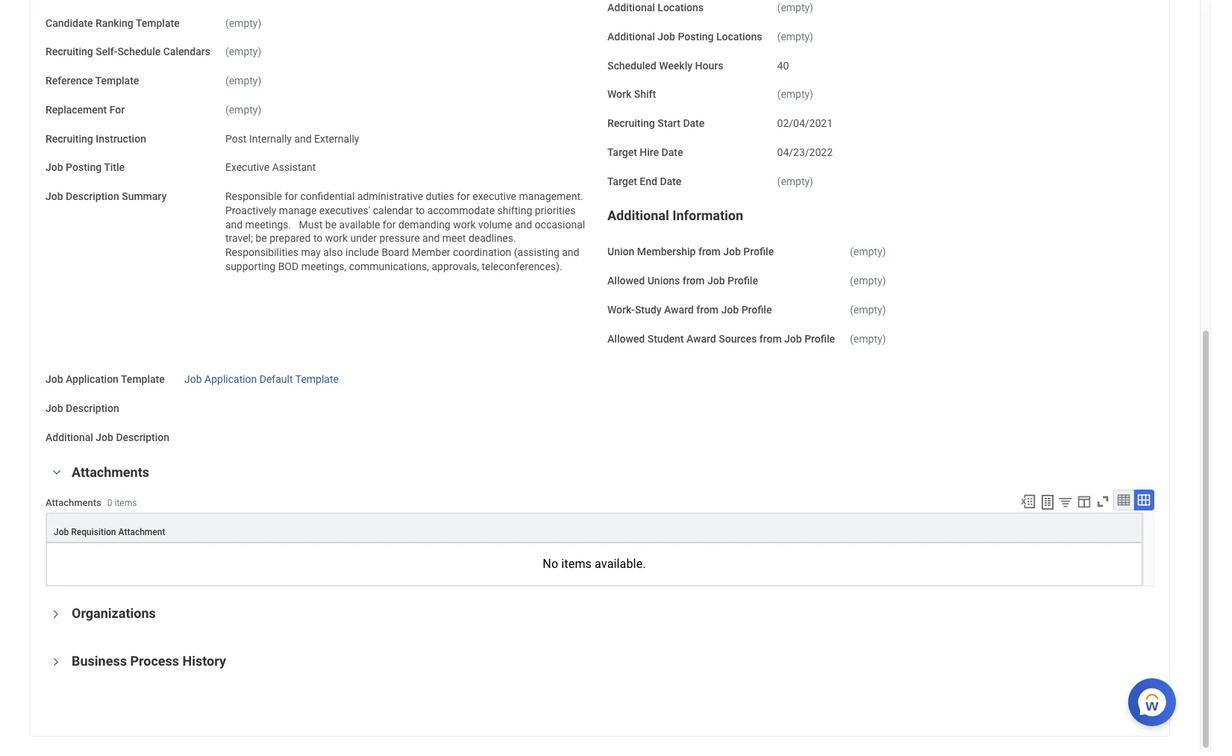 Task type: vqa. For each thing, say whether or not it's contained in the screenshot.
the confidential
yes



Task type: describe. For each thing, give the bounding box(es) containing it.
job application template
[[46, 374, 165, 385]]

job application default template link
[[184, 371, 339, 385]]

allowed for allowed unions from job profile
[[608, 275, 645, 287]]

additional for additional information
[[608, 208, 669, 224]]

04/23/2022
[[777, 146, 833, 158]]

no items available.
[[543, 557, 646, 571]]

chevron down image for organizations
[[51, 605, 61, 623]]

self-
[[96, 46, 117, 58]]

organizations button
[[72, 605, 156, 621]]

chevron down image for attachments
[[48, 467, 66, 477]]

1 vertical spatial locations
[[716, 31, 763, 43]]

additional for additional locations
[[608, 2, 655, 14]]

reference
[[46, 75, 93, 87]]

allowed unions from job profile
[[608, 275, 758, 287]]

executives'
[[319, 204, 370, 216]]

job application default template
[[184, 374, 339, 385]]

sources
[[719, 333, 757, 345]]

prepared
[[270, 232, 311, 244]]

0 vertical spatial to
[[416, 204, 425, 216]]

2 vertical spatial description
[[116, 431, 169, 443]]

business
[[72, 653, 127, 669]]

duties
[[426, 190, 454, 202]]

date for target end date
[[660, 175, 682, 187]]

accommodate
[[428, 204, 495, 216]]

02/04/2021
[[777, 117, 833, 129]]

study
[[635, 304, 662, 316]]

union membership from job profile
[[608, 246, 774, 258]]

work
[[608, 88, 632, 100]]

1 vertical spatial work
[[325, 232, 348, 244]]

allowed student award sources from job profile
[[608, 333, 835, 345]]

available.
[[595, 557, 646, 571]]

and down shifting
[[515, 218, 532, 230]]

(empty) for replacement for
[[225, 104, 261, 116]]

2 horizontal spatial for
[[457, 190, 470, 202]]

internally
[[249, 133, 292, 145]]

template up additional job description
[[121, 374, 165, 385]]

template right default
[[295, 374, 339, 385]]

additional for additional job description
[[46, 431, 93, 443]]

recruiting start date
[[608, 117, 705, 129]]

under
[[350, 232, 377, 244]]

job posting title element
[[225, 153, 316, 175]]

candidate
[[46, 17, 93, 29]]

responsible
[[225, 190, 282, 202]]

0
[[107, 498, 112, 508]]

and up assistant
[[294, 133, 312, 145]]

and up member
[[422, 232, 440, 244]]

manage
[[279, 204, 317, 216]]

coordination
[[453, 246, 511, 258]]

travel;
[[225, 232, 253, 244]]

1 horizontal spatial for
[[383, 218, 396, 230]]

business process history button
[[72, 653, 226, 669]]

(empty) for allowed student award sources from job profile
[[850, 333, 886, 345]]

union
[[608, 246, 635, 258]]

externally
[[314, 133, 359, 145]]

recruiting start date element
[[777, 108, 833, 131]]

demanding
[[398, 218, 451, 230]]

(empty) for union membership from job profile
[[850, 246, 886, 258]]

and down "occasional"
[[562, 246, 580, 258]]

chevron down image for business process history
[[51, 653, 61, 671]]

executive assistant
[[225, 162, 316, 174]]

reference template
[[46, 75, 139, 87]]

post
[[225, 133, 247, 145]]

table image
[[1117, 492, 1132, 507]]

application for template
[[66, 374, 119, 385]]

1 horizontal spatial posting
[[678, 31, 714, 43]]

bod
[[278, 260, 299, 272]]

teleconferences).
[[482, 260, 562, 272]]

0 vertical spatial be
[[325, 218, 337, 230]]

select to filter grid data image
[[1058, 494, 1074, 510]]

40
[[777, 60, 789, 71]]

business process history
[[72, 653, 226, 669]]

board
[[382, 246, 409, 258]]

attachments button
[[72, 464, 149, 480]]

0 vertical spatial work
[[453, 218, 476, 230]]

attachments 0 items
[[46, 497, 137, 508]]

hours
[[695, 60, 724, 71]]

template up for
[[95, 75, 139, 87]]

description for job description
[[66, 402, 119, 414]]

default
[[260, 374, 293, 385]]

responsibilities
[[225, 246, 299, 258]]

requisition
[[71, 527, 116, 537]]

end
[[640, 175, 658, 187]]

meetings.
[[245, 218, 291, 230]]

target hire date element
[[777, 137, 833, 160]]

occasional
[[535, 218, 585, 230]]

replacement for
[[46, 104, 125, 116]]

recruiting for recruiting instruction
[[46, 133, 93, 145]]

job description
[[46, 402, 119, 414]]

date for recruiting start date
[[683, 117, 705, 129]]

pressure
[[380, 232, 420, 244]]

description for job description summary
[[66, 190, 119, 202]]

recruiting for recruiting self-schedule calendars
[[46, 46, 93, 58]]

shift
[[634, 88, 656, 100]]

job description summary
[[46, 190, 167, 202]]

toolbar inside the attachments group
[[1014, 489, 1155, 513]]

0 horizontal spatial for
[[285, 190, 298, 202]]

post internally and externally
[[225, 133, 359, 145]]

(empty) for work-study award from job profile
[[850, 304, 886, 316]]

job requisition attachment row
[[46, 513, 1143, 542]]

approvals,
[[432, 260, 479, 272]]

(empty) for work shift
[[777, 88, 814, 100]]

work-study award from job profile
[[608, 304, 772, 316]]

hire
[[640, 146, 659, 158]]

additional information button
[[608, 208, 743, 224]]

attachments for attachments 0 items
[[46, 497, 101, 508]]

calendars
[[163, 46, 210, 58]]

(empty) for additional locations
[[777, 2, 814, 14]]

from up allowed student award sources from job profile
[[697, 304, 719, 316]]

instruction
[[96, 133, 146, 145]]

for
[[110, 104, 125, 116]]

additional job posting locations
[[608, 31, 763, 43]]

attachments group
[[46, 463, 1155, 587]]

award for from
[[664, 304, 694, 316]]

(empty) for target end date
[[777, 175, 814, 187]]

priorities
[[535, 204, 576, 216]]

click to view/edit grid preferences image
[[1076, 493, 1093, 510]]

ranking
[[96, 17, 133, 29]]

administrative
[[357, 190, 423, 202]]

additional job description
[[46, 431, 169, 443]]

also
[[323, 246, 343, 258]]

0 horizontal spatial locations
[[658, 2, 704, 14]]

management.
[[519, 190, 583, 202]]



Task type: locate. For each thing, give the bounding box(es) containing it.
confidential
[[300, 190, 355, 202]]

locations up hours
[[716, 31, 763, 43]]

0 horizontal spatial work
[[325, 232, 348, 244]]

0 vertical spatial items
[[115, 498, 137, 508]]

to
[[416, 204, 425, 216], [313, 232, 323, 244]]

description down job application template
[[66, 402, 119, 414]]

(empty) for recruiting self-schedule calendars
[[225, 46, 261, 58]]

volume
[[478, 218, 512, 230]]

from down union membership from job profile
[[683, 275, 705, 287]]

from down information
[[699, 246, 721, 258]]

1 vertical spatial allowed
[[608, 333, 645, 345]]

0 vertical spatial allowed
[[608, 275, 645, 287]]

chevron down image up attachments 0 items in the left bottom of the page
[[48, 467, 66, 477]]

no
[[543, 557, 558, 571]]

executive
[[473, 190, 517, 202]]

must
[[299, 218, 323, 230]]

description up attachments button
[[116, 431, 169, 443]]

chevron down image
[[48, 467, 66, 477], [51, 605, 61, 623], [51, 653, 61, 671]]

0 vertical spatial date
[[683, 117, 705, 129]]

award down work-study award from job profile
[[687, 333, 716, 345]]

date
[[683, 117, 705, 129], [662, 146, 683, 158], [660, 175, 682, 187]]

application for default
[[205, 374, 257, 385]]

(empty) for additional job posting locations
[[777, 31, 814, 43]]

information
[[673, 208, 743, 224]]

from
[[699, 246, 721, 258], [683, 275, 705, 287], [697, 304, 719, 316], [760, 333, 782, 345]]

export to excel image
[[1020, 493, 1037, 510]]

posting up hours
[[678, 31, 714, 43]]

schedule
[[117, 46, 161, 58]]

application left default
[[205, 374, 257, 385]]

may
[[301, 246, 321, 258]]

target for target end date
[[608, 175, 637, 187]]

0 vertical spatial attachments
[[72, 464, 149, 480]]

(empty) for candidate ranking template
[[225, 17, 261, 29]]

attachments up 0
[[72, 464, 149, 480]]

2 vertical spatial recruiting
[[46, 133, 93, 145]]

1 vertical spatial posting
[[66, 162, 102, 174]]

post internally and externally element
[[225, 130, 359, 145]]

additional
[[608, 2, 655, 14], [608, 31, 655, 43], [608, 208, 669, 224], [46, 431, 93, 443]]

0 horizontal spatial be
[[256, 232, 267, 244]]

1 vertical spatial be
[[256, 232, 267, 244]]

membership
[[637, 246, 696, 258]]

target for target hire date
[[608, 146, 637, 158]]

2 vertical spatial chevron down image
[[51, 653, 61, 671]]

shifting
[[497, 204, 532, 216]]

allowed
[[608, 275, 645, 287], [608, 333, 645, 345]]

target
[[608, 146, 637, 158], [608, 175, 637, 187]]

be up responsibilities
[[256, 232, 267, 244]]

1 vertical spatial description
[[66, 402, 119, 414]]

meetings,
[[301, 260, 347, 272]]

additional locations
[[608, 2, 704, 14]]

0 horizontal spatial items
[[115, 498, 137, 508]]

export to worksheets image
[[1039, 493, 1057, 511]]

to up the demanding
[[416, 204, 425, 216]]

description
[[66, 190, 119, 202], [66, 402, 119, 414], [116, 431, 169, 443]]

additional inside additional information group
[[608, 208, 669, 224]]

history
[[183, 653, 226, 669]]

1 vertical spatial date
[[662, 146, 683, 158]]

date right start
[[683, 117, 705, 129]]

application
[[66, 374, 119, 385], [205, 374, 257, 385]]

additional for additional job posting locations
[[608, 31, 655, 43]]

1 horizontal spatial work
[[453, 218, 476, 230]]

attachments
[[72, 464, 149, 480], [46, 497, 101, 508]]

0 horizontal spatial application
[[66, 374, 119, 385]]

job inside popup button
[[54, 527, 69, 537]]

calendar
[[373, 204, 413, 216]]

chevron down image left the business
[[51, 653, 61, 671]]

recruiting down candidate
[[46, 46, 93, 58]]

supporting
[[225, 260, 276, 272]]

award down allowed unions from job profile
[[664, 304, 694, 316]]

date right hire
[[662, 146, 683, 158]]

2 allowed from the top
[[608, 333, 645, 345]]

date right end
[[660, 175, 682, 187]]

1 vertical spatial items
[[562, 557, 592, 571]]

0 vertical spatial posting
[[678, 31, 714, 43]]

1 application from the left
[[66, 374, 119, 385]]

start
[[658, 117, 681, 129]]

meet
[[442, 232, 466, 244]]

1 vertical spatial target
[[608, 175, 637, 187]]

allowed for allowed student award sources from job profile
[[608, 333, 645, 345]]

1 horizontal spatial locations
[[716, 31, 763, 43]]

application inside 'job application default template' link
[[205, 374, 257, 385]]

scheduled
[[608, 60, 657, 71]]

fullscreen image
[[1095, 493, 1111, 510]]

2 target from the top
[[608, 175, 637, 187]]

recruiting down work shift
[[608, 117, 655, 129]]

for up 'accommodate'
[[457, 190, 470, 202]]

1 vertical spatial to
[[313, 232, 323, 244]]

1 vertical spatial award
[[687, 333, 716, 345]]

0 horizontal spatial to
[[313, 232, 323, 244]]

weekly
[[659, 60, 693, 71]]

attachment
[[118, 527, 165, 537]]

recruiting self-schedule calendars
[[46, 46, 210, 58]]

posting left title
[[66, 162, 102, 174]]

work-
[[608, 304, 635, 316]]

application up job description
[[66, 374, 119, 385]]

scheduled weekly hours element
[[777, 51, 789, 73]]

recruiting for recruiting start date
[[608, 117, 655, 129]]

target left end
[[608, 175, 637, 187]]

(empty) for reference template
[[225, 75, 261, 87]]

0 horizontal spatial posting
[[66, 162, 102, 174]]

be
[[325, 218, 337, 230], [256, 232, 267, 244]]

allowed up work-
[[608, 275, 645, 287]]

member
[[412, 246, 451, 258]]

1 vertical spatial chevron down image
[[51, 605, 61, 623]]

target left hire
[[608, 146, 637, 158]]

and
[[294, 133, 312, 145], [225, 218, 243, 230], [515, 218, 532, 230], [422, 232, 440, 244], [562, 246, 580, 258]]

target hire date
[[608, 146, 683, 158]]

be down executives'
[[325, 218, 337, 230]]

template up schedule
[[136, 17, 180, 29]]

description down job posting title
[[66, 190, 119, 202]]

1 allowed from the top
[[608, 275, 645, 287]]

1 horizontal spatial to
[[416, 204, 425, 216]]

candidate ranking template
[[46, 17, 180, 29]]

award
[[664, 304, 694, 316], [687, 333, 716, 345]]

work down 'accommodate'
[[453, 218, 476, 230]]

locations up the additional job posting locations
[[658, 2, 704, 14]]

additional information
[[608, 208, 743, 224]]

scheduled weekly hours
[[608, 60, 724, 71]]

date for target hire date
[[662, 146, 683, 158]]

work shift
[[608, 88, 656, 100]]

0 vertical spatial target
[[608, 146, 637, 158]]

work up the also
[[325, 232, 348, 244]]

attachments for attachments
[[72, 464, 149, 480]]

items right 0
[[115, 498, 137, 508]]

recruiting instruction
[[46, 133, 146, 145]]

items right no
[[562, 557, 592, 571]]

include
[[346, 246, 379, 258]]

items inside attachments 0 items
[[115, 498, 137, 508]]

(assisting
[[514, 246, 560, 258]]

2 application from the left
[[205, 374, 257, 385]]

deadlines.
[[469, 232, 516, 244]]

attachments up requisition
[[46, 497, 101, 508]]

job posting title
[[46, 162, 125, 174]]

(empty) for allowed unions from job profile
[[850, 275, 886, 287]]

unions
[[648, 275, 680, 287]]

1 vertical spatial attachments
[[46, 497, 101, 508]]

award for sources
[[687, 333, 716, 345]]

recruiting
[[46, 46, 93, 58], [608, 117, 655, 129], [46, 133, 93, 145]]

chevron down image left organizations button
[[51, 605, 61, 623]]

executive
[[225, 162, 270, 174]]

0 vertical spatial locations
[[658, 2, 704, 14]]

to up may
[[313, 232, 323, 244]]

0 vertical spatial recruiting
[[46, 46, 93, 58]]

1 vertical spatial recruiting
[[608, 117, 655, 129]]

job
[[658, 31, 675, 43], [46, 162, 63, 174], [46, 190, 63, 202], [723, 246, 741, 258], [708, 275, 725, 287], [721, 304, 739, 316], [784, 333, 802, 345], [46, 374, 63, 385], [184, 374, 202, 385], [46, 402, 63, 414], [96, 431, 113, 443], [54, 527, 69, 537]]

additional information group
[[608, 207, 1155, 347]]

and up travel;
[[225, 218, 243, 230]]

allowed down work-
[[608, 333, 645, 345]]

for up the manage
[[285, 190, 298, 202]]

for down calendar
[[383, 218, 396, 230]]

proactively
[[225, 204, 276, 216]]

1 horizontal spatial be
[[325, 218, 337, 230]]

1 horizontal spatial application
[[205, 374, 257, 385]]

1 horizontal spatial items
[[562, 557, 592, 571]]

recruiting down replacement
[[46, 133, 93, 145]]

expand table image
[[1137, 492, 1152, 507]]

job requisition attachment button
[[47, 513, 1142, 542]]

workday assistant region
[[1129, 672, 1182, 726]]

assistant
[[272, 162, 316, 174]]

communications,
[[349, 260, 429, 272]]

for
[[285, 190, 298, 202], [457, 190, 470, 202], [383, 218, 396, 230]]

locations
[[658, 2, 704, 14], [716, 31, 763, 43]]

job requisition attachment
[[54, 527, 165, 537]]

0 vertical spatial award
[[664, 304, 694, 316]]

responsible for confidential administrative duties for executive management. proactively manage executives' calendar to accommodate shifting priorities and meetings.   must be available for demanding work volume and occasional travel; be prepared to work under pressure and meet deadlines. responsibilities may also include board member coordination (assisting and supporting bod meetings, communications, approvals, teleconferences).
[[225, 190, 589, 272]]

replacement
[[46, 104, 107, 116]]

0 vertical spatial chevron down image
[[48, 467, 66, 477]]

from right sources
[[760, 333, 782, 345]]

0 vertical spatial description
[[66, 190, 119, 202]]

2 vertical spatial date
[[660, 175, 682, 187]]

target end date
[[608, 175, 682, 187]]

student
[[648, 333, 684, 345]]

toolbar
[[1014, 489, 1155, 513]]

1 target from the top
[[608, 146, 637, 158]]



